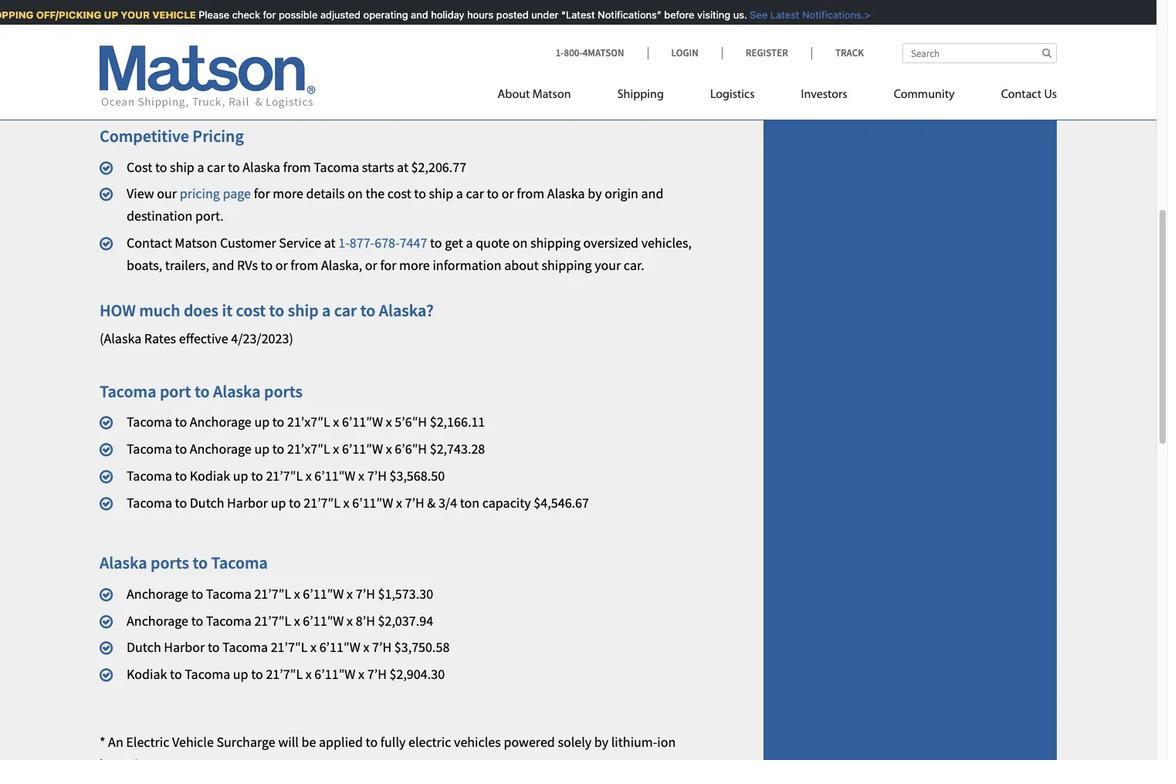 Task type: vqa. For each thing, say whether or not it's contained in the screenshot.
Tacoma to Kodiak up to 21'7″L x 6'11″W x 7'H $3,568.50
yes



Task type: locate. For each thing, give the bounding box(es) containing it.
from down "contact matson customer service at 1-877-678-7447"
[[291, 256, 318, 274]]

1 horizontal spatial cost
[[387, 185, 411, 203]]

ship down $2,206.77
[[429, 185, 453, 203]]

pricing
[[180, 185, 220, 203]]

1 vertical spatial your
[[595, 256, 621, 274]]

and
[[404, 8, 422, 21], [230, 55, 252, 73], [641, 185, 664, 203], [212, 256, 234, 274]]

0 horizontal spatial vehicle
[[172, 733, 214, 751]]

1 vertical spatial vehicle
[[172, 733, 214, 751]]

1 vertical spatial 21'x7″l
[[287, 440, 330, 458]]

0 vertical spatial 7447
[[376, 82, 404, 100]]

2 vertical spatial ship
[[288, 299, 319, 321]]

on up about
[[512, 234, 528, 252]]

0 vertical spatial 678-
[[351, 82, 376, 100]]

1 vertical spatial quote
[[476, 234, 510, 252]]

0 horizontal spatial contact
[[127, 234, 172, 252]]

ship up 'view our pricing page'
[[170, 158, 194, 176]]

678- down for more details on the cost to ship a car to or from alaska by origin and destination port.
[[375, 234, 400, 252]]

by left origin
[[588, 185, 602, 203]]

1- for call matson customer service at 1-877-678-7447 for a free quote or to learn more.
[[315, 82, 326, 100]]

and inside for more details on the cost to ship a car to or from alaska by origin and destination port.
[[641, 185, 664, 203]]

from up about
[[517, 185, 544, 203]]

0 vertical spatial 1-877-678-7447 link
[[315, 82, 404, 100]]

a down $2,206.77
[[456, 185, 463, 203]]

1 horizontal spatial contact
[[1001, 89, 1042, 101]]

ship
[[170, 158, 194, 176], [429, 185, 453, 203], [288, 299, 319, 321]]

7'h up 8'h
[[356, 585, 375, 603]]

21'7″l down tacoma to kodiak up to 21'7″l x 6'11″w x 7'h $3,568.50
[[304, 494, 340, 512]]

0 horizontal spatial ship
[[170, 158, 194, 176]]

for down process.
[[407, 82, 423, 100]]

1 horizontal spatial dutch
[[190, 494, 224, 512]]

4/23/2023)
[[231, 330, 293, 347]]

0 vertical spatial 21'x7″l
[[287, 413, 330, 431]]

0 horizontal spatial on
[[177, 2, 192, 19]]

2 horizontal spatial 1-
[[556, 46, 564, 59]]

(alaska rates effective 4/23/2023)
[[100, 330, 293, 347]]

more down cost to ship a car to alaska from tacoma starts at $2,206.77
[[273, 185, 303, 203]]

ship inside for more details on the cost to ship a car to or from alaska by origin and destination port.
[[429, 185, 453, 203]]

1-877-678-7447 link down for more details on the cost to ship a car to or from alaska by origin and destination port.
[[338, 234, 427, 252]]

0 horizontal spatial ports
[[151, 552, 189, 574]]

more.
[[560, 82, 594, 100]]

1 vertical spatial on
[[348, 185, 363, 203]]

car.
[[624, 256, 644, 274]]

678- for contact matson customer service at
[[375, 234, 400, 252]]

investors link
[[778, 81, 871, 113]]

shipping right about
[[542, 256, 592, 274]]

7447 for contact matson customer service at
[[400, 234, 427, 252]]

1- for contact matson customer service at 1-877-678-7447
[[338, 234, 350, 252]]

about matson link
[[498, 81, 594, 113]]

matson up destination at right
[[853, 45, 895, 63]]

vehicle up track
[[843, 16, 884, 33]]

0 vertical spatial 877-
[[326, 82, 351, 100]]

21'x7″l up "tacoma to anchorage up to 21'x7″l x 6'11″w x 6'6″h $2,743.28"
[[287, 413, 330, 431]]

shipping
[[322, 55, 373, 73], [530, 234, 581, 252], [542, 256, 592, 274]]

shipping up "call matson customer service at 1-877-678-7447 for a free quote or to learn more."
[[322, 55, 373, 73]]

matson for contact matson customer service at 1-877-678-7447
[[175, 234, 217, 252]]

2 horizontal spatial on
[[512, 234, 528, 252]]

7'h up tacoma to dutch harbor up to 21'7″l x 6'11″w x 7'h & 3/4 ton capacity $4,546.67
[[367, 467, 387, 485]]

shipping for process.
[[322, 55, 373, 73]]

678- down process.
[[351, 82, 376, 100]]

up for tacoma to anchorage up to 21'x7″l x 6'11″w x 6'6″h $2,743.28
[[254, 440, 270, 458]]

1 vertical spatial ship
[[429, 185, 453, 203]]

1 vertical spatial 7447
[[400, 234, 427, 252]]

by right solely
[[594, 733, 608, 751]]

it
[[222, 299, 233, 321]]

deliver
[[794, 45, 835, 63]]

contact
[[1001, 89, 1042, 101], [127, 234, 172, 252]]

pick-
[[794, 74, 823, 92]]

0 vertical spatial contact
[[1001, 89, 1042, 101]]

on left the
[[348, 185, 363, 203]]

2 21'x7″l from the top
[[287, 440, 330, 458]]

tacoma to kodiak up to 21'7″l x 6'11″w x 7'h $3,568.50
[[127, 467, 445, 485]]

0 horizontal spatial dutch
[[127, 639, 161, 657]]

1 horizontal spatial ports
[[264, 380, 303, 402]]

1 vertical spatial 1-877-678-7447 link
[[338, 234, 427, 252]]

contact us link
[[978, 81, 1057, 113]]

877- down easy, convenient, and reliable car shipping process.
[[326, 82, 351, 100]]

1 vertical spatial cost
[[236, 299, 266, 321]]

pricing
[[193, 125, 244, 147]]

$3,750.58
[[394, 639, 450, 657]]

service down reliable
[[256, 82, 298, 100]]

0 vertical spatial customer
[[197, 82, 253, 100]]

cost right it
[[236, 299, 266, 321]]

real
[[127, 28, 152, 46]]

time
[[154, 28, 181, 46]]

customer for contact
[[220, 234, 276, 252]]

contact for contact matson customer service at 1-877-678-7447
[[127, 234, 172, 252]]

6'11″w left 6'6″h
[[342, 440, 383, 458]]

1 vertical spatial 877-
[[350, 234, 375, 252]]

*
[[100, 733, 105, 751]]

1 vertical spatial service
[[279, 234, 321, 252]]

quote up information
[[476, 234, 510, 252]]

more inside for more details on the cost to ship a car to or from alaska by origin and destination port.
[[273, 185, 303, 203]]

than
[[556, 2, 583, 19]]

6'11″w down dutch harbor to tacoma 21'7″l x 6'11″w x 7'h $3,750.58
[[314, 666, 356, 683]]

2 vertical spatial ports
[[151, 552, 189, 574]]

1 vertical spatial from
[[517, 185, 544, 203]]

1 horizontal spatial your
[[595, 256, 621, 274]]

how
[[100, 299, 136, 321]]

track link
[[811, 46, 864, 59]]

877- for contact matson customer service at
[[350, 234, 375, 252]]

2 vertical spatial on
[[512, 234, 528, 252]]

cost to ship a car to alaska from tacoma starts at $2,206.77
[[127, 158, 466, 176]]

7'h
[[367, 467, 387, 485], [405, 494, 424, 512], [356, 585, 375, 603], [372, 639, 392, 657], [367, 666, 387, 683]]

before
[[658, 8, 688, 21]]

1 vertical spatial kodiak
[[127, 666, 167, 683]]

1 horizontal spatial 1-
[[338, 234, 350, 252]]

0 vertical spatial cost
[[387, 185, 411, 203]]

1 21'x7″l from the top
[[287, 413, 330, 431]]

1 vertical spatial contact
[[127, 234, 172, 252]]

easy, convenient, and reliable car shipping process.
[[127, 55, 423, 73]]

for inside the to get a quote on shipping oversized vehicles, boats, trailers, and rvs to or from alaska, or for more information about shipping your car.
[[380, 256, 396, 274]]

and inside the to get a quote on shipping oversized vehicles, boats, trailers, and rvs to or from alaska, or for more information about shipping your car.
[[212, 256, 234, 274]]

contact inside top menu navigation
[[1001, 89, 1042, 101]]

about
[[504, 256, 539, 274]]

customer
[[197, 82, 253, 100], [220, 234, 276, 252]]

up for tacoma to kodiak up to 21'7″l x 6'11″w x 7'h $3,568.50
[[233, 467, 248, 485]]

on inside the to get a quote on shipping oversized vehicles, boats, trailers, and rvs to or from alaska, or for more information about shipping your car.
[[512, 234, 528, 252]]

0 vertical spatial dutch
[[190, 494, 224, 512]]

an
[[108, 733, 123, 751]]

x
[[333, 413, 339, 431], [386, 413, 392, 431], [333, 440, 339, 458], [386, 440, 392, 458], [306, 467, 312, 485], [358, 467, 365, 485], [343, 494, 349, 512], [396, 494, 402, 512], [294, 585, 300, 603], [347, 585, 353, 603], [294, 612, 300, 630], [347, 612, 353, 630], [310, 639, 317, 657], [363, 639, 369, 657], [306, 666, 312, 683], [358, 666, 365, 683]]

service up alaska, on the left
[[279, 234, 321, 252]]

1 horizontal spatial kodiak
[[190, 467, 230, 485]]

at right starts
[[397, 158, 408, 176]]

7447 down process.
[[376, 82, 404, 100]]

matson right about
[[532, 89, 571, 101]]

21'7″l up the anchorage to tacoma 21'7″l x 6'11″w x 8'h $2,037.94
[[254, 585, 291, 603]]

matson down convenient,
[[151, 82, 194, 100]]

877- up alaska, on the left
[[350, 234, 375, 252]]

tracking
[[184, 28, 231, 46]]

matson inside top menu navigation
[[532, 89, 571, 101]]

more up alaska?
[[399, 256, 430, 274]]

for more details on the cost to ship a car to or from alaska by origin and destination port.
[[127, 185, 664, 225]]

at up alaska, on the left
[[324, 234, 336, 252]]

1 vertical spatial by
[[594, 733, 608, 751]]

hours
[[461, 8, 487, 21]]

0 vertical spatial by
[[588, 185, 602, 203]]

or
[[498, 82, 510, 100], [502, 185, 514, 203], [275, 256, 288, 274], [365, 256, 377, 274]]

frequently
[[493, 2, 553, 19]]

1 horizontal spatial on
[[348, 185, 363, 203]]

ion
[[657, 733, 676, 751]]

batteries.
[[100, 756, 154, 760]]

1 vertical spatial customer
[[220, 234, 276, 252]]

1-877-678-7447 link for contact matson customer service at
[[338, 234, 427, 252]]

quote
[[461, 82, 495, 100], [476, 234, 510, 252]]

0 vertical spatial service
[[256, 82, 298, 100]]

0 vertical spatial shipping
[[322, 55, 373, 73]]

for right check at the left
[[256, 8, 269, 21]]

7447 left get
[[400, 234, 427, 252]]

at down easy, convenient, and reliable car shipping process.
[[301, 82, 312, 100]]

7447 for call matson customer service at
[[376, 82, 404, 100]]

for right alaska, on the left
[[380, 256, 396, 274]]

0 horizontal spatial your
[[195, 2, 221, 19]]

2 horizontal spatial ship
[[429, 185, 453, 203]]

for right page
[[254, 185, 270, 203]]

prepare
[[794, 16, 840, 33]]

trailers,
[[165, 256, 209, 274]]

1-877-678-7447 link for call matson customer service at
[[315, 82, 404, 100]]

to
[[838, 45, 850, 63], [513, 82, 525, 100], [155, 158, 167, 176], [228, 158, 240, 176], [414, 185, 426, 203], [487, 185, 499, 203], [430, 234, 442, 252], [261, 256, 273, 274], [269, 299, 284, 321], [360, 299, 375, 321], [194, 380, 210, 402], [175, 413, 187, 431], [272, 413, 284, 431], [175, 440, 187, 458], [272, 440, 284, 458], [175, 467, 187, 485], [251, 467, 263, 485], [175, 494, 187, 512], [289, 494, 301, 512], [193, 552, 208, 574], [191, 585, 203, 603], [191, 612, 203, 630], [208, 639, 220, 657], [170, 666, 182, 683], [251, 666, 263, 683], [366, 733, 378, 751]]

or left learn
[[498, 82, 510, 100]]

matson for about matson
[[532, 89, 571, 101]]

6'11″w
[[342, 413, 383, 431], [342, 440, 383, 458], [314, 467, 356, 485], [352, 494, 393, 512], [303, 585, 344, 603], [303, 612, 344, 630], [319, 639, 360, 657], [314, 666, 356, 683]]

register link
[[722, 46, 811, 59]]

0 vertical spatial kodiak
[[190, 467, 230, 485]]

from up details
[[283, 158, 311, 176]]

up for kodiak to tacoma up to 21'7″l x 6'11″w x 7'h $2,904.30
[[233, 666, 248, 683]]

much
[[139, 299, 180, 321]]

21'7″l down dutch harbor to tacoma 21'7″l x 6'11″w x 7'h $3,750.58
[[266, 666, 303, 683]]

contact matson customer service at 1-877-678-7447
[[127, 234, 427, 252]]

your down oversized
[[595, 256, 621, 274]]

877-
[[326, 82, 351, 100], [350, 234, 375, 252]]

harbor
[[227, 494, 268, 512], [164, 639, 205, 657]]

free
[[436, 82, 458, 100]]

6'11″w down 8'h
[[319, 639, 360, 657]]

(alaska
[[100, 330, 141, 347]]

21'7″l down anchorage to tacoma 21'7″l x 6'11″w x 7'h $1,573.30
[[254, 612, 291, 630]]

0 horizontal spatial cost
[[236, 299, 266, 321]]

1 horizontal spatial vehicle
[[843, 16, 884, 33]]

a left free
[[426, 82, 433, 100]]

800-
[[564, 46, 583, 59]]

None search field
[[903, 43, 1057, 63]]

0 horizontal spatial 1-
[[315, 82, 326, 100]]

678- for call matson customer service at
[[351, 82, 376, 100]]

login link
[[647, 46, 722, 59]]

by inside for more details on the cost to ship a car to or from alaska by origin and destination port.
[[588, 185, 602, 203]]

and left holiday in the top of the page
[[404, 8, 422, 21]]

logistics link
[[687, 81, 778, 113]]

does
[[184, 299, 219, 321]]

port.
[[195, 207, 224, 225]]

2 vertical spatial from
[[291, 256, 318, 274]]

shipping up about
[[530, 234, 581, 252]]

1-877-678-7447 link down process.
[[315, 82, 404, 100]]

car down $2,206.77
[[466, 185, 484, 203]]

at
[[841, 74, 852, 92], [301, 82, 312, 100], [397, 158, 408, 176], [324, 234, 336, 252]]

21'x7″l for 6'6″h
[[287, 440, 330, 458]]

real time tracking
[[127, 28, 231, 46]]

cost
[[127, 158, 152, 176]]

a right get
[[466, 234, 473, 252]]

0 vertical spatial ports
[[385, 2, 415, 19]]

quote right free
[[461, 82, 495, 100]]

1- down easy, convenient, and reliable car shipping process.
[[315, 82, 326, 100]]

more inside the to get a quote on shipping oversized vehicles, boats, trailers, and rvs to or from alaska, or for more information about shipping your car.
[[399, 256, 430, 274]]

contact left us
[[1001, 89, 1042, 101]]

and left rvs
[[212, 256, 234, 274]]

ship up 4/23/2023)
[[288, 299, 319, 321]]

1 vertical spatial 678-
[[375, 234, 400, 252]]

matson up trailers,
[[175, 234, 217, 252]]

electric
[[408, 733, 451, 751]]

contact up boats,
[[127, 234, 172, 252]]

1- up alaska, on the left
[[338, 234, 350, 252]]

blue matson logo with ocean, shipping, truck, rail and logistics written beneath it. image
[[100, 46, 316, 109]]

adjusted
[[314, 8, 354, 21]]

1 vertical spatial shipping
[[530, 234, 581, 252]]

car down alaska, on the left
[[334, 299, 357, 321]]

customer down convenient,
[[197, 82, 253, 100]]

information
[[433, 256, 502, 274]]

21'x7″l down tacoma to anchorage up to 21'x7″l x 6'11″w x 5'6″h $2,166.11
[[287, 440, 330, 458]]

your up the tracking
[[195, 2, 221, 19]]

0 vertical spatial harbor
[[227, 494, 268, 512]]

view our pricing page
[[127, 185, 251, 203]]

notifications"
[[591, 8, 655, 21]]

on left please
[[177, 2, 192, 19]]

schedule,
[[224, 2, 280, 19]]

1-877-678-7447 link
[[315, 82, 404, 100], [338, 234, 427, 252]]

matson
[[853, 45, 895, 63], [151, 82, 194, 100], [532, 89, 571, 101], [175, 234, 217, 252]]

vehicle right electric at left
[[172, 733, 214, 751]]

dutch harbor to tacoma 21'7″l x 6'11″w x 7'h $3,750.58
[[127, 639, 450, 657]]

0 vertical spatial your
[[195, 2, 221, 19]]

visiting
[[691, 8, 724, 21]]

1 horizontal spatial ship
[[288, 299, 319, 321]]

cost right the
[[387, 185, 411, 203]]

or up about
[[502, 185, 514, 203]]

21'x7″l
[[287, 413, 330, 431], [287, 440, 330, 458]]

customer up rvs
[[220, 234, 276, 252]]

1 vertical spatial harbor
[[164, 639, 205, 657]]

electric
[[126, 733, 169, 751]]

by inside * an electric vehicle surcharge will be applied to fully electric vehicles powered solely by lithium-ion batteries.
[[594, 733, 608, 751]]

1 vertical spatial 1-
[[315, 82, 326, 100]]

and right origin
[[641, 185, 664, 203]]

2 vertical spatial 1-
[[338, 234, 350, 252]]

up for tacoma to anchorage up to 21'x7″l x 6'11″w x 5'6″h $2,166.11
[[254, 413, 270, 431]]

1- down "latest
[[556, 46, 564, 59]]

about
[[498, 89, 530, 101]]

service for call matson customer service at
[[256, 82, 298, 100]]

to get a quote on shipping oversized vehicles, boats, trailers, and rvs to or from alaska, or for more information about shipping your car.
[[127, 234, 692, 274]]

0 vertical spatial ship
[[170, 158, 194, 176]]

7447
[[376, 82, 404, 100], [400, 234, 427, 252]]

cost inside for more details on the cost to ship a car to or from alaska by origin and destination port.
[[387, 185, 411, 203]]



Task type: describe. For each thing, give the bounding box(es) containing it.
shipping for oversized
[[530, 234, 581, 252]]

learn
[[528, 82, 557, 100]]

pricing page link
[[180, 185, 251, 203]]

shipping link
[[594, 81, 687, 113]]

0 vertical spatial from
[[283, 158, 311, 176]]

by for lithium-
[[594, 733, 608, 751]]

posted
[[490, 8, 522, 21]]

on inside for more details on the cost to ship a car to or from alaska by origin and destination port.
[[348, 185, 363, 203]]

a inside for more details on the cost to ship a car to or from alaska by origin and destination port.
[[456, 185, 463, 203]]

alaska inside for more details on the cost to ship a car to or from alaska by origin and destination port.
[[547, 185, 585, 203]]

0 vertical spatial vehicle
[[843, 16, 884, 33]]

kodiak to tacoma up to 21'7″l x 6'11″w x 7'h $2,904.30
[[127, 666, 445, 683]]

1 vertical spatial ports
[[264, 380, 303, 402]]

how much does it cost to ship a car to alaska?
[[100, 299, 434, 321]]

more right holiday in the top of the page
[[460, 2, 490, 19]]

contact us
[[1001, 89, 1057, 101]]

7'h left &
[[405, 494, 424, 512]]

reliable
[[255, 55, 299, 73]]

community
[[894, 89, 955, 101]]

$2,206.77
[[411, 158, 466, 176]]

top menu navigation
[[498, 81, 1057, 113]]

0 vertical spatial quote
[[461, 82, 495, 100]]

pacific
[[344, 2, 382, 19]]

car right reliable
[[302, 55, 320, 73]]

faq link
[[794, 103, 817, 121]]

pick-up at destination link
[[794, 74, 922, 92]]

competitive pricing
[[100, 125, 244, 147]]

logistics
[[710, 89, 755, 101]]

see latest notifications.>
[[741, 8, 864, 21]]

1 vertical spatial dutch
[[127, 639, 161, 657]]

"latest
[[555, 8, 588, 21]]

0 vertical spatial on
[[177, 2, 192, 19]]

a down alaska, on the left
[[322, 299, 331, 321]]

view
[[127, 185, 154, 203]]

$2,904.30
[[389, 666, 445, 683]]

capacity
[[482, 494, 531, 512]]

tacoma to anchorage up to 21'x7″l x 6'11″w x 5'6″h $2,166.11
[[127, 413, 485, 431]]

and left reliable
[[230, 55, 252, 73]]

alaska,
[[321, 256, 362, 274]]

faq
[[794, 103, 817, 121]]

to inside * an electric vehicle surcharge will be applied to fully electric vehicles powered solely by lithium-ion batteries.
[[366, 733, 378, 751]]

6'11″w left 5'6″h
[[342, 413, 383, 431]]

applied
[[319, 733, 363, 751]]

surcharge
[[216, 733, 275, 751]]

process.
[[375, 55, 423, 73]]

matson for call matson customer service at 1-877-678-7447 for a free quote or to learn more.
[[151, 82, 194, 100]]

carrier.
[[644, 2, 684, 19]]

shipping
[[617, 89, 664, 101]]

call
[[127, 82, 149, 100]]

lithium-
[[611, 733, 657, 751]]

anchorage to tacoma 21'7″l x 6'11″w x 7'h $1,573.30
[[127, 585, 433, 603]]

oversized
[[583, 234, 639, 252]]

a up pricing
[[197, 158, 204, 176]]

anchorage to tacoma 21'7″l x 6'11″w x 8'h $2,037.94
[[127, 612, 433, 630]]

us
[[1044, 89, 1057, 101]]

prepare vehicle
[[794, 16, 884, 33]]

about matson
[[498, 89, 571, 101]]

7'h down 8'h
[[372, 639, 392, 657]]

0 vertical spatial 1-
[[556, 46, 564, 59]]

vehicle inside * an electric vehicle surcharge will be applied to fully electric vehicles powered solely by lithium-ion batteries.
[[172, 733, 214, 751]]

under
[[525, 8, 552, 21]]

other
[[610, 2, 641, 19]]

search image
[[1042, 48, 1052, 58]]

port
[[160, 380, 191, 402]]

customer for call
[[197, 82, 253, 100]]

real time tracking link
[[127, 28, 231, 46]]

easy,
[[127, 55, 156, 73]]

from inside the to get a quote on shipping oversized vehicles, boats, trailers, and rvs to or from alaska, or for more information about shipping your car.
[[291, 256, 318, 274]]

please check for possible adjusted operating and holiday hours posted under "latest notifications" before visiting us.
[[192, 8, 741, 21]]

21'x7″l for 5'6″h
[[287, 413, 330, 431]]

your inside the to get a quote on shipping oversized vehicles, boats, trailers, and rvs to or from alaska, or for more information about shipping your car.
[[595, 256, 621, 274]]

alaska ports to tacoma
[[100, 552, 268, 574]]

holiday
[[424, 8, 458, 21]]

effective
[[179, 330, 228, 347]]

for inside for more details on the cost to ship a car to or from alaska by origin and destination port.
[[254, 185, 270, 203]]

contact for contact us
[[1001, 89, 1042, 101]]

delivery
[[127, 2, 174, 19]]

vehicles,
[[641, 234, 692, 252]]

or inside for more details on the cost to ship a car to or from alaska by origin and destination port.
[[502, 185, 514, 203]]

delivery on your schedule, with more pacific ports served more frequently than any other carrier.
[[127, 2, 684, 19]]

served
[[418, 2, 457, 19]]

our
[[157, 185, 177, 203]]

2 horizontal spatial ports
[[385, 2, 415, 19]]

Search search field
[[903, 43, 1057, 63]]

the
[[366, 185, 385, 203]]

$2,037.94
[[378, 612, 433, 630]]

convenient,
[[159, 55, 227, 73]]

2 vertical spatial shipping
[[542, 256, 592, 274]]

see
[[743, 8, 761, 21]]

6'11″w up tacoma to dutch harbor up to 21'7″l x 6'11″w x 7'h & 3/4 ton capacity $4,546.67
[[314, 467, 356, 485]]

a inside the to get a quote on shipping oversized vehicles, boats, trailers, and rvs to or from alaska, or for more information about shipping your car.
[[466, 234, 473, 252]]

from inside for more details on the cost to ship a car to or from alaska by origin and destination port.
[[517, 185, 544, 203]]

prepare vehicle link
[[794, 16, 884, 33]]

login
[[671, 46, 699, 59]]

tacoma port to alaska ports
[[100, 380, 303, 402]]

1-800-4matson
[[556, 46, 624, 59]]

car inside for more details on the cost to ship a car to or from alaska by origin and destination port.
[[466, 185, 484, 203]]

by for origin
[[588, 185, 602, 203]]

will
[[278, 733, 299, 751]]

21'7″l down "tacoma to anchorage up to 21'x7″l x 6'11″w x 6'6″h $2,743.28"
[[266, 467, 303, 485]]

track
[[835, 46, 864, 59]]

0 horizontal spatial kodiak
[[127, 666, 167, 683]]

$1,573.30
[[378, 585, 433, 603]]

0 horizontal spatial harbor
[[164, 639, 205, 657]]

service for contact matson customer service at
[[279, 234, 321, 252]]

pick-up at destination
[[794, 74, 922, 92]]

21'7″l up kodiak to tacoma up to 21'7″l x 6'11″w x 7'h $2,904.30
[[271, 639, 308, 657]]

vehicles
[[454, 733, 501, 751]]

rvs
[[237, 256, 258, 274]]

quote inside the to get a quote on shipping oversized vehicles, boats, trailers, and rvs to or from alaska, or for more information about shipping your car.
[[476, 234, 510, 252]]

rates
[[144, 330, 176, 347]]

call matson customer service at 1-877-678-7447 for a free quote or to learn more.
[[127, 82, 594, 100]]

get
[[445, 234, 463, 252]]

register
[[746, 46, 788, 59]]

at down deliver to matson
[[841, 74, 852, 92]]

with
[[282, 2, 308, 19]]

destination
[[127, 207, 193, 225]]

8'h
[[356, 612, 375, 630]]

1 horizontal spatial harbor
[[227, 494, 268, 512]]

more right with
[[311, 2, 341, 19]]

us.
[[727, 8, 741, 21]]

7'h left $2,904.30
[[367, 666, 387, 683]]

car up pricing page link
[[207, 158, 225, 176]]

origin
[[605, 185, 638, 203]]

877- for call matson customer service at
[[326, 82, 351, 100]]

&
[[427, 494, 436, 512]]

alaska?
[[379, 299, 434, 321]]

or down "contact matson customer service at 1-877-678-7447"
[[275, 256, 288, 274]]

4matson
[[583, 46, 624, 59]]

6'11″w left 8'h
[[303, 612, 344, 630]]

tacoma to dutch harbor up to 21'7″l x 6'11″w x 7'h & 3/4 ton capacity $4,546.67
[[127, 494, 589, 512]]

or right alaska, on the left
[[365, 256, 377, 274]]

operating
[[357, 8, 401, 21]]

6'11″w up the anchorage to tacoma 21'7″l x 6'11″w x 8'h $2,037.94
[[303, 585, 344, 603]]

6'11″w down $3,568.50
[[352, 494, 393, 512]]



